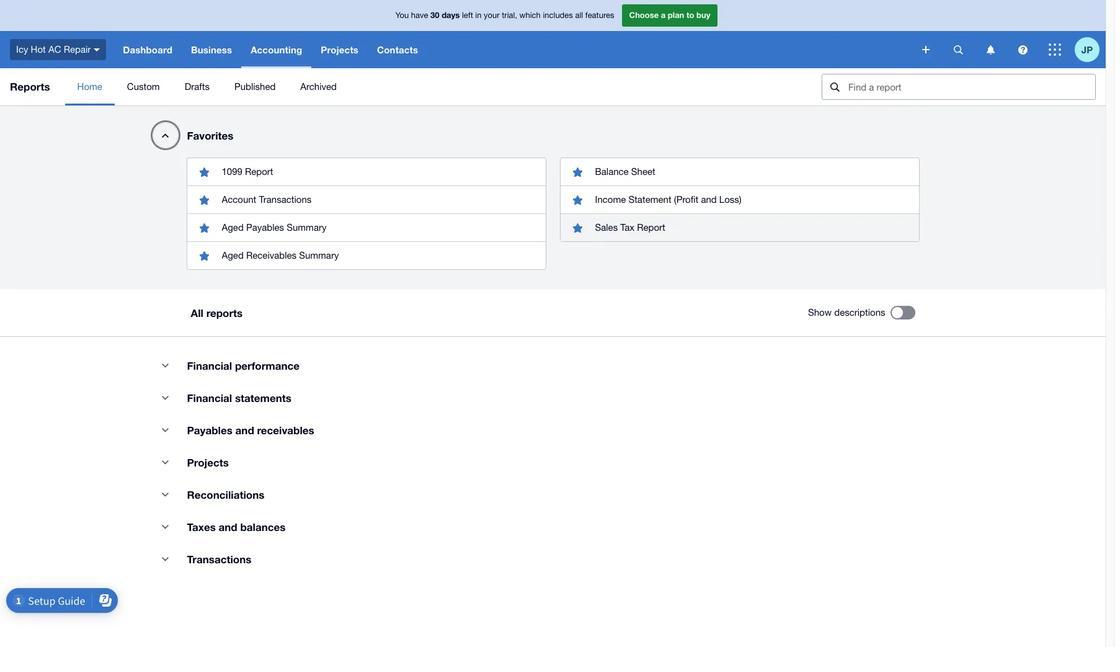 Task type: vqa. For each thing, say whether or not it's contained in the screenshot.
and associated with balances
yes



Task type: describe. For each thing, give the bounding box(es) containing it.
you
[[396, 11, 409, 20]]

performance
[[235, 359, 300, 372]]

2 horizontal spatial svg image
[[1050, 43, 1062, 56]]

receivables
[[257, 424, 315, 437]]

2 horizontal spatial svg image
[[954, 45, 964, 54]]

accounting
[[251, 44, 302, 55]]

contacts
[[377, 44, 418, 55]]

reports
[[10, 80, 50, 93]]

remove favorite image for income statement (profit and loss)
[[566, 187, 591, 212]]

drafts
[[185, 81, 210, 92]]

taxes and balances
[[187, 521, 286, 534]]

to
[[687, 10, 695, 20]]

0 horizontal spatial svg image
[[987, 45, 995, 54]]

sales tax report link
[[561, 214, 920, 241]]

0 vertical spatial and
[[702, 194, 717, 205]]

left
[[462, 11, 473, 20]]

0 vertical spatial transactions
[[259, 194, 312, 205]]

days
[[442, 10, 460, 20]]

collapse report group image for projects
[[153, 450, 178, 475]]

1 horizontal spatial svg image
[[1019, 45, 1028, 54]]

your
[[484, 11, 500, 20]]

collapse report group image for taxes and balances
[[153, 515, 178, 539]]

balance sheet
[[596, 166, 656, 177]]

all
[[576, 11, 584, 20]]

collapse report group image for financial
[[153, 385, 178, 410]]

repair
[[64, 44, 91, 54]]

all reports
[[191, 306, 243, 319]]

Find a report text field
[[848, 74, 1096, 99]]

receivables
[[246, 250, 297, 261]]

menu containing home
[[65, 68, 812, 106]]

a
[[661, 10, 666, 20]]

income
[[596, 194, 626, 205]]

remove favorite image for 1099 report
[[192, 160, 217, 184]]

favorites
[[187, 129, 234, 142]]

jp button
[[1076, 31, 1107, 68]]

(profit
[[675, 194, 699, 205]]

aged payables summary
[[222, 222, 327, 233]]

collapse report group image for payables
[[153, 418, 178, 443]]

svg image inside icy hot ac repair popup button
[[94, 48, 100, 51]]

aged for aged receivables summary
[[222, 250, 244, 261]]

balance
[[596, 166, 629, 177]]

sales
[[596, 222, 618, 233]]

projects inside dropdown button
[[321, 44, 359, 55]]

published link
[[222, 68, 288, 106]]

taxes
[[187, 521, 216, 534]]

aged for aged payables summary
[[222, 222, 244, 233]]

and for receivables
[[236, 424, 254, 437]]

remove favorite image for aged payables summary
[[192, 215, 217, 240]]

income statement (profit and loss) link
[[561, 186, 920, 214]]

custom link
[[115, 68, 172, 106]]

account transactions link
[[187, 186, 546, 214]]

1099 report link
[[187, 158, 546, 186]]

reports
[[206, 306, 243, 319]]

1 vertical spatial projects
[[187, 456, 229, 469]]

hot
[[31, 44, 46, 54]]

balances
[[240, 521, 286, 534]]

collapse report group image for transactions
[[153, 547, 178, 572]]

jp
[[1082, 44, 1094, 55]]

descriptions
[[835, 307, 886, 318]]

payables and receivables
[[187, 424, 315, 437]]

reconciliations
[[187, 488, 265, 502]]

summary for aged receivables summary
[[299, 250, 339, 261]]



Task type: locate. For each thing, give the bounding box(es) containing it.
financial
[[187, 359, 232, 372], [187, 392, 232, 405]]

banner containing jp
[[0, 0, 1107, 68]]

report right tax
[[638, 222, 666, 233]]

30
[[431, 10, 440, 20]]

remove favorite image inside income statement (profit and loss) link
[[566, 187, 591, 212]]

0 vertical spatial collapse report group image
[[153, 385, 178, 410]]

remove favorite image inside 1099 report link
[[192, 160, 217, 184]]

1 vertical spatial collapse report group image
[[153, 418, 178, 443]]

summary
[[287, 222, 327, 233], [299, 250, 339, 261]]

icy hot ac repair
[[16, 44, 91, 54]]

navigation containing dashboard
[[114, 31, 914, 68]]

0 horizontal spatial projects
[[187, 456, 229, 469]]

0 vertical spatial remove favorite image
[[192, 215, 217, 240]]

includes
[[543, 11, 573, 20]]

in
[[476, 11, 482, 20]]

1 collapse report group image from the top
[[153, 385, 178, 410]]

remove favorite image
[[192, 215, 217, 240], [192, 243, 217, 268]]

aged left receivables
[[222, 250, 244, 261]]

projects button
[[312, 31, 368, 68]]

0 horizontal spatial report
[[245, 166, 273, 177]]

financial statements
[[187, 392, 292, 405]]

4 collapse report group image from the top
[[153, 547, 178, 572]]

navigation inside banner
[[114, 31, 914, 68]]

transactions up aged payables summary
[[259, 194, 312, 205]]

report right 1099
[[245, 166, 273, 177]]

1 vertical spatial aged
[[222, 250, 244, 261]]

account transactions
[[222, 194, 312, 205]]

expand report group image
[[153, 123, 178, 148]]

2 remove favorite image from the top
[[192, 243, 217, 268]]

collapse report group image for financial performance
[[153, 353, 178, 378]]

remove favorite image
[[192, 160, 217, 184], [566, 160, 591, 184], [192, 187, 217, 212], [566, 187, 591, 212], [566, 215, 591, 240]]

income statement (profit and loss)
[[596, 194, 742, 205]]

1099 report
[[222, 166, 273, 177]]

remove favorite image left balance on the top of page
[[566, 160, 591, 184]]

collapse report group image
[[153, 353, 178, 378], [153, 450, 178, 475], [153, 515, 178, 539], [153, 547, 178, 572]]

remove favorite image inside aged payables summary link
[[192, 215, 217, 240]]

2 aged from the top
[[222, 250, 244, 261]]

remove favorite image left account
[[192, 187, 217, 212]]

and for balances
[[219, 521, 238, 534]]

payables down financial statements
[[187, 424, 233, 437]]

statement
[[629, 194, 672, 205]]

home
[[77, 81, 102, 92]]

1 horizontal spatial svg image
[[923, 46, 930, 53]]

transactions
[[259, 194, 312, 205], [187, 553, 252, 566]]

published
[[235, 81, 276, 92]]

1 vertical spatial report
[[638, 222, 666, 233]]

balance sheet link
[[561, 158, 920, 186]]

ac
[[48, 44, 61, 54]]

summary right receivables
[[299, 250, 339, 261]]

remove favorite image for balance sheet
[[566, 160, 591, 184]]

all
[[191, 306, 204, 319]]

remove favorite image inside account transactions link
[[192, 187, 217, 212]]

dashboard
[[123, 44, 173, 55]]

remove favorite image for aged receivables summary
[[192, 243, 217, 268]]

icy hot ac repair button
[[0, 31, 114, 68]]

0 vertical spatial projects
[[321, 44, 359, 55]]

aged down account
[[222, 222, 244, 233]]

have
[[411, 11, 429, 20]]

0 vertical spatial report
[[245, 166, 273, 177]]

0 horizontal spatial payables
[[187, 424, 233, 437]]

accounting button
[[242, 31, 312, 68]]

remove favorite image inside aged receivables summary link
[[192, 243, 217, 268]]

3 collapse report group image from the top
[[153, 482, 178, 507]]

trial,
[[502, 11, 518, 20]]

remove favorite image inside balance sheet link
[[566, 160, 591, 184]]

aged receivables summary
[[222, 250, 339, 261]]

menu
[[65, 68, 812, 106]]

summary up aged receivables summary
[[287, 222, 327, 233]]

1 vertical spatial transactions
[[187, 553, 252, 566]]

remove favorite image left sales
[[566, 215, 591, 240]]

banner
[[0, 0, 1107, 68]]

0 vertical spatial financial
[[187, 359, 232, 372]]

1 remove favorite image from the top
[[192, 215, 217, 240]]

business
[[191, 44, 232, 55]]

features
[[586, 11, 615, 20]]

remove favorite image for account transactions
[[192, 187, 217, 212]]

archived link
[[288, 68, 349, 106]]

projects up reconciliations
[[187, 456, 229, 469]]

show descriptions
[[809, 307, 886, 318]]

0 vertical spatial payables
[[246, 222, 284, 233]]

show
[[809, 307, 832, 318]]

report
[[245, 166, 273, 177], [638, 222, 666, 233]]

projects
[[321, 44, 359, 55], [187, 456, 229, 469]]

navigation
[[114, 31, 914, 68]]

and down financial statements
[[236, 424, 254, 437]]

summary inside aged receivables summary link
[[299, 250, 339, 261]]

tax
[[621, 222, 635, 233]]

2 vertical spatial and
[[219, 521, 238, 534]]

and
[[702, 194, 717, 205], [236, 424, 254, 437], [219, 521, 238, 534]]

1 vertical spatial payables
[[187, 424, 233, 437]]

business button
[[182, 31, 242, 68]]

1 horizontal spatial payables
[[246, 222, 284, 233]]

statements
[[235, 392, 292, 405]]

3 collapse report group image from the top
[[153, 515, 178, 539]]

home link
[[65, 68, 115, 106]]

1 aged from the top
[[222, 222, 244, 233]]

summary inside aged payables summary link
[[287, 222, 327, 233]]

aged
[[222, 222, 244, 233], [222, 250, 244, 261]]

account
[[222, 194, 257, 205]]

which
[[520, 11, 541, 20]]

contacts button
[[368, 31, 428, 68]]

projects up archived
[[321, 44, 359, 55]]

svg image
[[954, 45, 964, 54], [923, 46, 930, 53], [94, 48, 100, 51]]

1 horizontal spatial report
[[638, 222, 666, 233]]

aged receivables summary link
[[187, 241, 546, 269]]

1 collapse report group image from the top
[[153, 353, 178, 378]]

and left loss) in the right top of the page
[[702, 194, 717, 205]]

1 financial from the top
[[187, 359, 232, 372]]

dashboard link
[[114, 31, 182, 68]]

remove favorite image left 1099
[[192, 160, 217, 184]]

custom
[[127, 81, 160, 92]]

archived
[[301, 81, 337, 92]]

drafts link
[[172, 68, 222, 106]]

2 vertical spatial collapse report group image
[[153, 482, 178, 507]]

1 horizontal spatial projects
[[321, 44, 359, 55]]

None field
[[822, 74, 1097, 100]]

choose
[[630, 10, 659, 20]]

1 vertical spatial financial
[[187, 392, 232, 405]]

0 vertical spatial summary
[[287, 222, 327, 233]]

remove favorite image for sales tax report
[[566, 215, 591, 240]]

loss)
[[720, 194, 742, 205]]

choose a plan to buy
[[630, 10, 711, 20]]

sheet
[[632, 166, 656, 177]]

sales tax report
[[596, 222, 666, 233]]

financial up financial statements
[[187, 359, 232, 372]]

transactions down taxes and balances
[[187, 553, 252, 566]]

payables down account transactions
[[246, 222, 284, 233]]

plan
[[668, 10, 685, 20]]

aged payables summary link
[[187, 214, 546, 241]]

financial performance
[[187, 359, 300, 372]]

1 vertical spatial summary
[[299, 250, 339, 261]]

0 horizontal spatial transactions
[[187, 553, 252, 566]]

icy
[[16, 44, 28, 54]]

2 financial from the top
[[187, 392, 232, 405]]

buy
[[697, 10, 711, 20]]

svg image
[[1050, 43, 1062, 56], [987, 45, 995, 54], [1019, 45, 1028, 54]]

financial for financial statements
[[187, 392, 232, 405]]

1 vertical spatial remove favorite image
[[192, 243, 217, 268]]

remove favorite image inside sales tax report link
[[566, 215, 591, 240]]

financial down financial performance
[[187, 392, 232, 405]]

remove favorite image left 'income'
[[566, 187, 591, 212]]

payables
[[246, 222, 284, 233], [187, 424, 233, 437]]

2 collapse report group image from the top
[[153, 450, 178, 475]]

1099
[[222, 166, 243, 177]]

summary for aged payables summary
[[287, 222, 327, 233]]

0 vertical spatial aged
[[222, 222, 244, 233]]

and right taxes
[[219, 521, 238, 534]]

1 horizontal spatial transactions
[[259, 194, 312, 205]]

1 vertical spatial and
[[236, 424, 254, 437]]

2 collapse report group image from the top
[[153, 418, 178, 443]]

you have 30 days left in your trial, which includes all features
[[396, 10, 615, 20]]

collapse report group image
[[153, 385, 178, 410], [153, 418, 178, 443], [153, 482, 178, 507]]

financial for financial performance
[[187, 359, 232, 372]]

0 horizontal spatial svg image
[[94, 48, 100, 51]]



